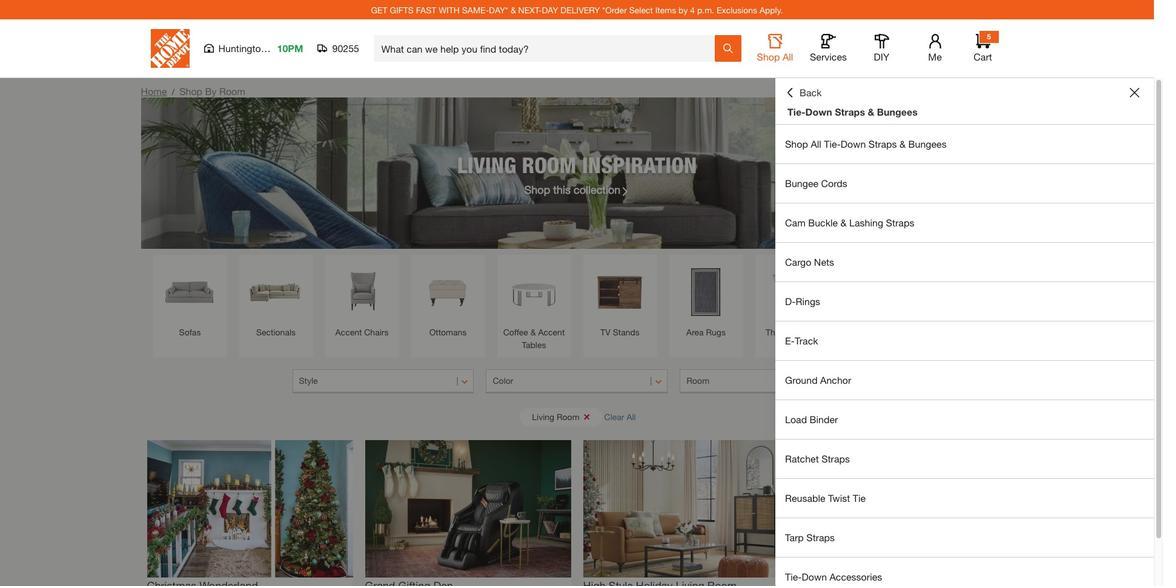 Task type: locate. For each thing, give the bounding box(es) containing it.
next-
[[518, 5, 542, 15]]

anchor
[[820, 374, 851, 386]]

this
[[553, 183, 571, 196]]

all up the bungee cords
[[811, 138, 821, 150]]

straps inside "link"
[[886, 217, 914, 228]]

2 vertical spatial tie-
[[785, 571, 802, 583]]

room inside button
[[557, 412, 580, 422]]

down for accessories
[[802, 571, 827, 583]]

all right 'clear'
[[627, 412, 636, 422]]

shop inside button
[[757, 51, 780, 62]]

exclusions
[[717, 5, 757, 15]]

& down tie-down straps & bungees
[[900, 138, 906, 150]]

rugs
[[706, 327, 726, 337]]

1 vertical spatial living
[[532, 412, 554, 422]]

1 horizontal spatial living
[[532, 412, 554, 422]]

down
[[805, 106, 832, 118], [841, 138, 866, 150], [802, 571, 827, 583]]

day*
[[489, 5, 508, 15]]

2 vertical spatial down
[[802, 571, 827, 583]]

apply.
[[760, 5, 783, 15]]

down down tarp straps
[[802, 571, 827, 583]]

0 vertical spatial all
[[783, 51, 793, 62]]

d-rings link
[[775, 282, 1154, 321]]

all inside shop all tie-down straps & bungees link
[[811, 138, 821, 150]]

collection
[[574, 183, 621, 196]]

tarp
[[785, 532, 804, 543]]

bungees up bungee cords link
[[908, 138, 947, 150]]

0 horizontal spatial accent
[[335, 327, 362, 337]]

menu containing shop all tie-down straps & bungees
[[775, 125, 1154, 586]]

0 horizontal spatial living
[[457, 152, 516, 178]]

e-track link
[[775, 322, 1154, 360]]

cam
[[785, 217, 806, 228]]

room down color button
[[557, 412, 580, 422]]

straps right tarp in the right bottom of the page
[[806, 532, 835, 543]]

tie-down straps & bungees
[[788, 106, 918, 118]]

1 stretchy image image from the left
[[147, 440, 353, 578]]

down down tie-down straps & bungees
[[841, 138, 866, 150]]

load binder
[[785, 414, 838, 425]]

ratchet
[[785, 453, 819, 465]]

2 vertical spatial all
[[627, 412, 636, 422]]

shop
[[757, 51, 780, 62], [179, 85, 202, 97], [785, 138, 808, 150], [524, 183, 550, 196]]

accent chairs link
[[331, 261, 393, 339]]

sectionals image
[[245, 261, 307, 323]]

tie- down tie-down straps & bungees
[[824, 138, 841, 150]]

4 stretchy image image from the left
[[801, 440, 1007, 578]]

living inside the living room button
[[532, 412, 554, 422]]

ottomans image
[[417, 261, 479, 323]]

e-
[[785, 335, 795, 347]]

all for clear all
[[627, 412, 636, 422]]

cart 5
[[974, 32, 992, 62]]

tables
[[522, 340, 546, 350]]

style
[[299, 376, 318, 386]]

3 stretchy image image from the left
[[583, 440, 789, 578]]

all up back button
[[783, 51, 793, 62]]

d-
[[785, 296, 796, 307]]

select
[[629, 5, 653, 15]]

services button
[[809, 34, 848, 63]]

accent up tables
[[538, 327, 565, 337]]

& right buckle
[[841, 217, 847, 228]]

back button
[[785, 87, 822, 99]]

shop left this
[[524, 183, 550, 196]]

tie- down back button
[[788, 106, 805, 118]]

accent left chairs
[[335, 327, 362, 337]]

coffee
[[503, 327, 528, 337]]

reusable twist tie
[[785, 493, 866, 504]]

throw pillows link
[[761, 261, 823, 339]]

10pm
[[277, 42, 303, 54]]

curtains & drapes image
[[933, 261, 995, 323]]

1 horizontal spatial all
[[783, 51, 793, 62]]

0 horizontal spatial all
[[627, 412, 636, 422]]

accent
[[335, 327, 362, 337], [538, 327, 565, 337]]

2 stretchy image image from the left
[[365, 440, 571, 578]]

tie- down tarp in the right bottom of the page
[[785, 571, 802, 583]]

style button
[[292, 370, 474, 394]]

living for living room
[[532, 412, 554, 422]]

ratchet straps
[[785, 453, 850, 465]]

accessories
[[830, 571, 882, 583]]

tie- for accessories
[[785, 571, 802, 583]]

& inside cam buckle & lashing straps "link"
[[841, 217, 847, 228]]

room down area
[[687, 376, 709, 386]]

same-
[[462, 5, 489, 15]]

straps down tie-down straps & bungees
[[869, 138, 897, 150]]

pillows
[[792, 327, 818, 337]]

/
[[172, 87, 175, 97]]

0 vertical spatial tie-
[[788, 106, 805, 118]]

twist
[[828, 493, 850, 504]]

back
[[800, 87, 822, 98]]

all for shop all
[[783, 51, 793, 62]]

cords
[[821, 178, 847, 189]]

fast
[[416, 5, 436, 15]]

0 vertical spatial down
[[805, 106, 832, 118]]

tie-
[[788, 106, 805, 118], [824, 138, 841, 150], [785, 571, 802, 583]]

me
[[928, 51, 942, 62]]

cam buckle & lashing straps
[[785, 217, 914, 228]]

room
[[219, 85, 245, 97], [522, 152, 576, 178], [687, 376, 709, 386], [557, 412, 580, 422]]

shop down apply.
[[757, 51, 780, 62]]

bungee cords link
[[775, 164, 1154, 203]]

sectionals link
[[245, 261, 307, 339]]

e-track
[[785, 335, 818, 347]]

all inside shop all button
[[783, 51, 793, 62]]

get
[[371, 5, 388, 15]]

bungees
[[877, 106, 918, 118], [908, 138, 947, 150]]

coffee & accent tables
[[503, 327, 565, 350]]

& inside coffee & accent tables
[[531, 327, 536, 337]]

1 vertical spatial bungees
[[908, 138, 947, 150]]

accent chairs image
[[331, 261, 393, 323]]

0 vertical spatial living
[[457, 152, 516, 178]]

down down back
[[805, 106, 832, 118]]

tv
[[600, 327, 611, 337]]

living room inspiration
[[457, 152, 697, 178]]

all inside clear all button
[[627, 412, 636, 422]]

home
[[141, 85, 167, 97]]

1 horizontal spatial accent
[[538, 327, 565, 337]]

90255 button
[[318, 42, 360, 55]]

straps right the lashing
[[886, 217, 914, 228]]

living room button
[[520, 408, 603, 426]]

shop inside menu
[[785, 138, 808, 150]]

living
[[457, 152, 516, 178], [532, 412, 554, 422]]

load binder link
[[775, 400, 1154, 439]]

color
[[493, 376, 513, 386]]

2 accent from the left
[[538, 327, 565, 337]]

shop this collection link
[[524, 181, 630, 198]]

living for living room inspiration
[[457, 152, 516, 178]]

bungees up "shop all tie-down straps & bungees"
[[877, 106, 918, 118]]

menu
[[775, 125, 1154, 586]]

straps up "shop all tie-down straps & bungees"
[[835, 106, 865, 118]]

1 accent from the left
[[335, 327, 362, 337]]

accent inside coffee & accent tables
[[538, 327, 565, 337]]

stretchy image image
[[147, 440, 353, 578], [365, 440, 571, 578], [583, 440, 789, 578], [801, 440, 1007, 578]]

4
[[690, 5, 695, 15]]

all
[[783, 51, 793, 62], [811, 138, 821, 150], [627, 412, 636, 422]]

5
[[987, 32, 991, 41]]

shop up bungee
[[785, 138, 808, 150]]

tv stands link
[[589, 261, 651, 339]]

1 vertical spatial all
[[811, 138, 821, 150]]

room right by
[[219, 85, 245, 97]]

straps
[[835, 106, 865, 118], [869, 138, 897, 150], [886, 217, 914, 228], [822, 453, 850, 465], [806, 532, 835, 543]]

room up this
[[522, 152, 576, 178]]

clear all button
[[604, 406, 636, 428]]

track
[[795, 335, 818, 347]]

area rugs image
[[675, 261, 737, 323]]

& up tables
[[531, 327, 536, 337]]

2 horizontal spatial all
[[811, 138, 821, 150]]



Task type: describe. For each thing, give the bounding box(es) containing it.
reusable
[[785, 493, 826, 504]]

coffee & accent tables image
[[503, 261, 565, 323]]

room button
[[680, 370, 862, 394]]

clear all
[[604, 412, 636, 422]]

throw pillows
[[766, 327, 818, 337]]

ottomans link
[[417, 261, 479, 339]]

tv stands image
[[589, 261, 651, 323]]

tie-down accessories
[[785, 571, 882, 583]]

*order
[[602, 5, 627, 15]]

shop all button
[[756, 34, 795, 63]]

ground anchor
[[785, 374, 851, 386]]

cargo nets link
[[775, 243, 1154, 282]]

tarp straps
[[785, 532, 835, 543]]

shop for shop this collection
[[524, 183, 550, 196]]

cargo nets
[[785, 256, 834, 268]]

tv stands
[[600, 327, 640, 337]]

gifts
[[390, 5, 414, 15]]

feedback link image
[[1147, 205, 1163, 270]]

clear
[[604, 412, 624, 422]]

throw pillows image
[[761, 261, 823, 323]]

tarp straps link
[[775, 519, 1154, 557]]

me button
[[916, 34, 954, 63]]

color button
[[486, 370, 668, 394]]

& right day*
[[511, 5, 516, 15]]

accent inside accent chairs link
[[335, 327, 362, 337]]

park
[[269, 42, 289, 54]]

tie- for straps
[[788, 106, 805, 118]]

tie
[[853, 493, 866, 504]]

the home depot logo image
[[151, 29, 189, 68]]

What can we help you find today? search field
[[381, 36, 714, 61]]

by
[[205, 85, 217, 97]]

0 vertical spatial bungees
[[877, 106, 918, 118]]

sofas image
[[159, 261, 221, 323]]

buckle
[[808, 217, 838, 228]]

nets
[[814, 256, 834, 268]]

1 vertical spatial tie-
[[824, 138, 841, 150]]

by
[[679, 5, 688, 15]]

with
[[439, 5, 460, 15]]

accent chairs
[[335, 327, 389, 337]]

sofas
[[179, 327, 201, 337]]

90255
[[332, 42, 359, 54]]

area rugs
[[686, 327, 726, 337]]

delivery
[[561, 5, 600, 15]]

huntington
[[218, 42, 266, 54]]

huntington park
[[218, 42, 289, 54]]

throw
[[766, 327, 789, 337]]

sofas link
[[159, 261, 221, 339]]

stands
[[613, 327, 640, 337]]

d-rings
[[785, 296, 820, 307]]

reusable twist tie link
[[775, 479, 1154, 518]]

down for straps
[[805, 106, 832, 118]]

diy button
[[862, 34, 901, 63]]

ratchet straps link
[[775, 440, 1154, 479]]

shop this collection
[[524, 183, 621, 196]]

area
[[686, 327, 704, 337]]

shop all tie-down straps & bungees link
[[775, 125, 1154, 164]]

services
[[810, 51, 847, 62]]

home link
[[141, 85, 167, 97]]

living room
[[532, 412, 580, 422]]

binder
[[810, 414, 838, 425]]

cart
[[974, 51, 992, 62]]

ground anchor link
[[775, 361, 1154, 400]]

load
[[785, 414, 807, 425]]

bungees inside menu
[[908, 138, 947, 150]]

shop for shop all tie-down straps & bungees
[[785, 138, 808, 150]]

room inside button
[[687, 376, 709, 386]]

day
[[542, 5, 558, 15]]

chairs
[[364, 327, 389, 337]]

bungee cords
[[785, 178, 847, 189]]

area rugs link
[[675, 261, 737, 339]]

shop right /
[[179, 85, 202, 97]]

shop all
[[757, 51, 793, 62]]

drawer close image
[[1130, 88, 1140, 98]]

shop for shop all
[[757, 51, 780, 62]]

inspiration
[[582, 152, 697, 178]]

items
[[655, 5, 676, 15]]

straps right the 'ratchet'
[[822, 453, 850, 465]]

1 vertical spatial down
[[841, 138, 866, 150]]

cargo
[[785, 256, 811, 268]]

ottomans
[[429, 327, 467, 337]]

throw blankets image
[[847, 261, 909, 323]]

lashing
[[849, 217, 883, 228]]

diy
[[874, 51, 890, 62]]

shop all tie-down straps & bungees
[[785, 138, 947, 150]]

sectionals
[[256, 327, 296, 337]]

& inside shop all tie-down straps & bungees link
[[900, 138, 906, 150]]

& up "shop all tie-down straps & bungees"
[[868, 106, 874, 118]]

tie-down accessories link
[[775, 558, 1154, 586]]

coffee & accent tables link
[[503, 261, 565, 351]]

p.m.
[[697, 5, 714, 15]]

all for shop all tie-down straps & bungees
[[811, 138, 821, 150]]



Task type: vqa. For each thing, say whether or not it's contained in the screenshot.
free wifi
no



